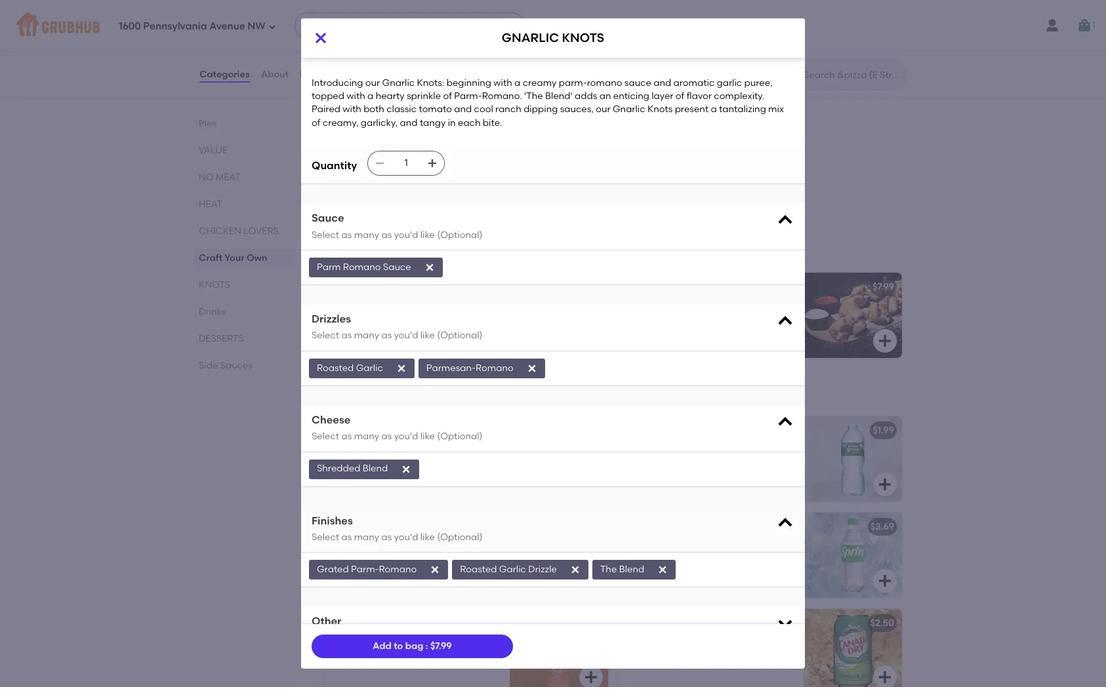 Task type: locate. For each thing, give the bounding box(es) containing it.
1 vertical spatial own
[[394, 157, 418, 168]]

clicking
[[434, 157, 479, 168]]

1 vertical spatial romano
[[476, 363, 514, 374]]

$1.99 button
[[619, 417, 903, 502]]

1 vertical spatial garlic
[[499, 565, 526, 576]]

select for sauce
[[312, 229, 339, 241]]

2 you'd from the top
[[394, 330, 418, 342]]

you'd for sauce
[[394, 229, 418, 241]]

and down classic
[[400, 117, 418, 129]]

you'd inside cheese select as many as you'd like (optional)
[[394, 431, 418, 443]]

0 horizontal spatial drinks
[[199, 307, 226, 318]]

knots inside knots tab
[[199, 280, 230, 291]]

1 vertical spatial sauce
[[383, 262, 411, 273]]

gnarlic down enticing
[[613, 104, 646, 115]]

1 select from the top
[[312, 229, 339, 241]]

1 horizontal spatial sauce
[[383, 262, 411, 273]]

other
[[312, 616, 342, 628]]

gnarlic knots image
[[804, 273, 903, 358]]

1 vertical spatial own
[[247, 253, 267, 264]]

0 vertical spatial and
[[654, 77, 672, 89]]

svg image
[[304, 20, 314, 31], [584, 47, 599, 62], [375, 158, 385, 169], [427, 158, 438, 169], [777, 211, 795, 230], [424, 262, 435, 273], [777, 312, 795, 331], [878, 333, 893, 349], [527, 363, 537, 374], [777, 413, 795, 432], [878, 477, 893, 493], [658, 565, 668, 576], [777, 615, 795, 634], [878, 670, 893, 686]]

you'd inside finishes select as many as you'd like (optional)
[[394, 532, 418, 544]]

no meat tab
[[199, 171, 291, 184]]

parm- down beginning
[[454, 91, 482, 102]]

own
[[395, 139, 419, 150], [394, 157, 418, 168]]

you'd inside sauce select as many as you'd like (optional)
[[394, 229, 418, 241]]

many for finishes
[[354, 532, 379, 544]]

0 vertical spatial garlic
[[356, 363, 383, 374]]

to
[[394, 641, 403, 652]]

0 vertical spatial with
[[494, 77, 512, 89]]

of up tomato
[[443, 91, 452, 102]]

introducing
[[312, 77, 363, 89]]

many inside cheese select as many as you'd like (optional)
[[354, 431, 379, 443]]

like inside drizzles select as many as you'd like (optional)
[[421, 330, 435, 342]]

your
[[362, 99, 393, 116], [225, 253, 245, 264]]

3 select from the top
[[312, 431, 339, 443]]

1 vertical spatial roasted
[[460, 565, 497, 576]]

sauce down toppings
[[312, 212, 344, 225]]

ginger ale image
[[804, 610, 903, 688]]

own inside the craft your own by clicking below to add or remove toppings
[[394, 157, 418, 168]]

garlic
[[356, 363, 383, 374], [499, 565, 526, 576]]

(optional) up roasted garlic drizzle
[[437, 532, 483, 544]]

sauces
[[220, 360, 253, 372]]

pies
[[199, 118, 217, 129]]

0 vertical spatial $3.69
[[871, 522, 895, 533]]

craft down chicken
[[199, 253, 223, 264]]

puree,
[[745, 77, 773, 89]]

0 vertical spatial gnarlic knots
[[502, 30, 605, 46]]

like right coke
[[421, 532, 435, 544]]

$3.69 inside button
[[871, 522, 895, 533]]

1 horizontal spatial $7.99
[[579, 282, 601, 293]]

craft your own down the chicken lovers
[[199, 253, 267, 264]]

many up roasted garlic
[[354, 330, 379, 342]]

0 horizontal spatial $3.69
[[577, 618, 601, 630]]

$3.69 for bottled sprite image
[[871, 522, 895, 533]]

grated parm-romano
[[317, 565, 417, 576]]

1l
[[400, 425, 408, 437]]

0 vertical spatial your
[[366, 139, 393, 150]]

many inside drizzles select as many as you'd like (optional)
[[354, 330, 379, 342]]

no meat
[[199, 172, 241, 183]]

smartwater
[[333, 425, 397, 437]]

many up parm romano sauce
[[354, 229, 379, 241]]

1 vertical spatial $3.69
[[577, 618, 601, 630]]

(optional) for sauce
[[437, 229, 483, 241]]

1 vertical spatial gnarlic
[[627, 282, 670, 293]]

craft inside tab
[[199, 253, 223, 264]]

craft
[[322, 99, 359, 116], [199, 253, 223, 264]]

parm romano sauce
[[317, 262, 411, 273]]

3 you'd from the top
[[394, 431, 418, 443]]

like up parmesan-
[[421, 330, 435, 342]]

0 vertical spatial sauce
[[312, 212, 344, 225]]

blend
[[363, 464, 388, 475], [619, 565, 645, 576]]

0 horizontal spatial craft your own
[[199, 253, 267, 264]]

garlicky,
[[361, 117, 398, 129]]

$7.99 for gnarlic knots
[[873, 282, 895, 293]]

:
[[426, 641, 428, 652]]

fanta
[[377, 618, 408, 630]]

nw
[[248, 20, 266, 32]]

svg image
[[1077, 18, 1093, 33], [268, 23, 276, 31], [313, 30, 329, 46], [878, 47, 893, 62], [584, 190, 599, 206], [396, 363, 407, 374], [401, 464, 412, 475], [584, 477, 599, 493], [777, 514, 795, 533], [430, 565, 441, 576], [570, 565, 581, 576], [584, 574, 599, 589], [878, 574, 893, 589], [584, 670, 599, 686]]

your up to
[[365, 157, 391, 168]]

1 horizontal spatial gnarlic knots
[[627, 282, 704, 293]]

bite.
[[483, 117, 503, 129]]

knots tab
[[199, 278, 291, 292]]

tangy
[[420, 117, 446, 129]]

0 horizontal spatial garlic
[[356, 363, 383, 374]]

1 horizontal spatial garlic
[[499, 565, 526, 576]]

0 vertical spatial a
[[515, 77, 521, 89]]

of right layer
[[676, 91, 685, 102]]

like for cheese
[[421, 431, 435, 443]]

many inside finishes select as many as you'd like (optional)
[[354, 532, 379, 544]]

you'd inside drizzles select as many as you'd like (optional)
[[394, 330, 418, 342]]

garlic
[[717, 77, 743, 89]]

0 vertical spatial craft
[[333, 139, 364, 150]]

drinks down roasted garlic
[[322, 386, 366, 402]]

like for sauce
[[421, 229, 435, 241]]

0 horizontal spatial sauce
[[312, 212, 344, 225]]

many inside sauce select as many as you'd like (optional)
[[354, 229, 379, 241]]

select up parm
[[312, 229, 339, 241]]

2 (optional) from the top
[[437, 330, 483, 342]]

svg image inside 1 button
[[1077, 18, 1093, 33]]

0 horizontal spatial your
[[225, 253, 245, 264]]

side sauces tab
[[199, 359, 291, 373]]

sauce inside sauce select as many as you'd like (optional)
[[312, 212, 344, 225]]

roasted garlic
[[317, 363, 383, 374]]

bottled
[[333, 522, 375, 533], [333, 618, 375, 630]]

heat
[[199, 199, 223, 210]]

craft your own up garlicky,
[[322, 99, 427, 116]]

1 horizontal spatial parm-
[[454, 91, 482, 102]]

flavor
[[687, 91, 712, 102]]

parm
[[317, 262, 341, 273]]

or
[[405, 170, 419, 182]]

blend right shredded on the bottom left of the page
[[363, 464, 388, 475]]

3 many from the top
[[354, 431, 379, 443]]

1 vertical spatial craft
[[199, 253, 223, 264]]

(optional) right 1l
[[437, 431, 483, 443]]

1 horizontal spatial your
[[362, 99, 393, 116]]

0 horizontal spatial of
[[312, 117, 321, 129]]

like inside sauce select as many as you'd like (optional)
[[421, 229, 435, 241]]

(optional) for cheese
[[437, 431, 483, 443]]

our down the an
[[596, 104, 611, 115]]

2 select from the top
[[312, 330, 339, 342]]

3 like from the top
[[421, 431, 435, 443]]

each
[[458, 117, 481, 129]]

1 vertical spatial bottled
[[333, 618, 375, 630]]

and up each
[[454, 104, 472, 115]]

0 horizontal spatial a
[[368, 91, 374, 102]]

1600
[[119, 20, 141, 32]]

the blend
[[601, 565, 645, 576]]

vegan knots image
[[510, 273, 608, 358]]

blend right the
[[619, 565, 645, 576]]

1 vertical spatial gnarlic
[[613, 104, 646, 115]]

0 vertical spatial craft your own
[[322, 99, 427, 116]]

select
[[312, 229, 339, 241], [312, 330, 339, 342], [312, 431, 339, 443], [312, 532, 339, 544]]

both
[[364, 104, 385, 115]]

1 horizontal spatial drinks
[[322, 386, 366, 402]]

4 you'd from the top
[[394, 532, 418, 544]]

(optional) inside drizzles select as many as you'd like (optional)
[[437, 330, 483, 342]]

side sauces
[[199, 360, 253, 372]]

2 bottled from the top
[[333, 618, 375, 630]]

own up input item quantity number field
[[395, 139, 419, 150]]

craft inside the craft your own by clicking below to add or remove toppings
[[333, 157, 363, 168]]

a down flavor
[[711, 104, 717, 115]]

bottled coke image
[[510, 513, 608, 599]]

1 craft from the top
[[333, 139, 364, 150]]

tomato
[[419, 104, 452, 115]]

craft down creamy, on the top
[[333, 139, 364, 150]]

select inside cheese select as many as you'd like (optional)
[[312, 431, 339, 443]]

0 vertical spatial romano
[[343, 262, 381, 273]]

remove
[[421, 170, 460, 182]]

creamy
[[523, 77, 557, 89]]

2 horizontal spatial and
[[654, 77, 672, 89]]

craft up creamy, on the top
[[322, 99, 359, 116]]

select inside drizzles select as many as you'd like (optional)
[[312, 330, 339, 342]]

(optional) inside sauce select as many as you'd like (optional)
[[437, 229, 483, 241]]

0 vertical spatial our
[[366, 77, 380, 89]]

you'd
[[394, 229, 418, 241], [394, 330, 418, 342], [394, 431, 418, 443], [394, 532, 418, 544]]

beginning
[[447, 77, 492, 89]]

(optional) inside finishes select as many as you'd like (optional)
[[437, 532, 483, 544]]

0 horizontal spatial roasted
[[317, 363, 354, 374]]

own up or
[[394, 157, 418, 168]]

coke
[[377, 522, 404, 533]]

chicken lovers tab
[[199, 224, 291, 238]]

with up creamy, on the top
[[343, 104, 362, 115]]

roasted down drizzles
[[317, 363, 354, 374]]

1600 pennsylvania avenue nw
[[119, 20, 266, 32]]

bottled inside button
[[333, 522, 375, 533]]

like down remove
[[421, 229, 435, 241]]

0 vertical spatial your
[[362, 99, 393, 116]]

knots:
[[417, 77, 445, 89]]

your inside tab
[[225, 253, 245, 264]]

many up grated parm-romano
[[354, 532, 379, 544]]

many up shredded blend
[[354, 431, 379, 443]]

1 vertical spatial drinks
[[322, 386, 366, 402]]

with up both on the top left
[[347, 91, 365, 102]]

add to bag : $7.99
[[373, 641, 452, 652]]

gnarlic up "hearty"
[[382, 77, 415, 89]]

many for sauce
[[354, 229, 379, 241]]

1 vertical spatial and
[[454, 104, 472, 115]]

1 like from the top
[[421, 229, 435, 241]]

1 vertical spatial parm-
[[351, 565, 379, 576]]

like right 1l
[[421, 431, 435, 443]]

0 horizontal spatial our
[[366, 77, 380, 89]]

0 horizontal spatial gnarlic knots
[[502, 30, 605, 46]]

(optional) inside cheese select as many as you'd like (optional)
[[437, 431, 483, 443]]

creamy,
[[323, 117, 359, 129]]

about button
[[260, 51, 290, 98]]

with up romano.
[[494, 77, 512, 89]]

roasted for roasted garlic
[[317, 363, 354, 374]]

1 horizontal spatial roasted
[[460, 565, 497, 576]]

1 horizontal spatial $3.69
[[871, 522, 895, 533]]

0 vertical spatial roasted
[[317, 363, 354, 374]]

1 vertical spatial blend
[[619, 565, 645, 576]]

romano
[[343, 262, 381, 273], [476, 363, 514, 374], [379, 565, 417, 576]]

drinks
[[199, 307, 226, 318], [322, 386, 366, 402]]

cheese
[[312, 414, 351, 426]]

4 select from the top
[[312, 532, 339, 544]]

bottled spring water image
[[804, 417, 903, 502]]

parm-
[[559, 77, 587, 89]]

Search &pizza (E Street) search field
[[803, 69, 903, 81]]

0 horizontal spatial gnarlic
[[382, 77, 415, 89]]

1 you'd from the top
[[394, 229, 418, 241]]

1 many from the top
[[354, 229, 379, 241]]

0 horizontal spatial and
[[400, 117, 418, 129]]

0 vertical spatial bottled
[[333, 522, 375, 533]]

bottled up add
[[333, 618, 375, 630]]

and
[[654, 77, 672, 89], [454, 104, 472, 115], [400, 117, 418, 129]]

0 vertical spatial blend
[[363, 464, 388, 475]]

roasted left drizzle on the bottom of page
[[460, 565, 497, 576]]

2 many from the top
[[354, 330, 379, 342]]

craft your own inside tab
[[199, 253, 267, 264]]

craft up below
[[333, 157, 363, 168]]

desserts tab
[[199, 332, 291, 346]]

value
[[199, 145, 228, 156]]

4 (optional) from the top
[[437, 532, 483, 544]]

parm- right grated
[[351, 565, 379, 576]]

a up romano.
[[515, 77, 521, 89]]

2 horizontal spatial $7.99
[[873, 282, 895, 293]]

craft your own
[[322, 99, 427, 116], [199, 253, 267, 264]]

0 horizontal spatial own
[[247, 253, 267, 264]]

your inside the craft your own by clicking below to add or remove toppings
[[365, 157, 391, 168]]

select for finishes
[[312, 532, 339, 544]]

0 horizontal spatial gnarlic
[[502, 30, 559, 46]]

0 horizontal spatial parm-
[[351, 565, 379, 576]]

pies tab
[[199, 117, 291, 131]]

Input item quantity number field
[[392, 152, 421, 175]]

vegan
[[333, 282, 366, 293]]

(optional) down remove
[[437, 229, 483, 241]]

garlic left drizzle on the bottom of page
[[499, 565, 526, 576]]

(optional) up parmesan-
[[437, 330, 483, 342]]

bottled left coke
[[333, 522, 375, 533]]

side
[[199, 360, 218, 372]]

1 (optional) from the top
[[437, 229, 483, 241]]

sauce
[[312, 212, 344, 225], [383, 262, 411, 273]]

1 horizontal spatial gnarlic
[[627, 282, 670, 293]]

desserts
[[199, 333, 244, 345]]

1 vertical spatial craft
[[333, 157, 363, 168]]

with
[[494, 77, 512, 89], [347, 91, 365, 102], [343, 104, 362, 115]]

$7.99
[[579, 282, 601, 293], [873, 282, 895, 293], [431, 641, 452, 652]]

0 horizontal spatial blend
[[363, 464, 388, 475]]

2 horizontal spatial of
[[676, 91, 685, 102]]

1 horizontal spatial a
[[515, 77, 521, 89]]

4 many from the top
[[354, 532, 379, 544]]

1 vertical spatial your
[[365, 157, 391, 168]]

like inside cheese select as many as you'd like (optional)
[[421, 431, 435, 443]]

ale
[[660, 618, 675, 630]]

of
[[443, 91, 452, 102], [676, 91, 685, 102], [312, 117, 321, 129]]

0 horizontal spatial $7.99
[[431, 641, 452, 652]]

and up layer
[[654, 77, 672, 89]]

own for by
[[394, 157, 418, 168]]

layer
[[652, 91, 674, 102]]

2 vertical spatial and
[[400, 117, 418, 129]]

your for pizza
[[366, 139, 393, 150]]

1 bottled from the top
[[333, 522, 375, 533]]

own up tangy
[[396, 99, 427, 116]]

your down garlicky,
[[366, 139, 393, 150]]

own for pizza
[[395, 139, 419, 150]]

drinks up desserts
[[199, 307, 226, 318]]

2 craft from the top
[[333, 157, 363, 168]]

paired
[[312, 104, 341, 115]]

0 vertical spatial own
[[395, 139, 419, 150]]

of down paired
[[312, 117, 321, 129]]

(optional) for finishes
[[437, 532, 483, 544]]

enticing
[[614, 91, 650, 102]]

0 vertical spatial craft
[[322, 99, 359, 116]]

0 vertical spatial drinks
[[199, 307, 226, 318]]

select inside sauce select as many as you'd like (optional)
[[312, 229, 339, 241]]

0 horizontal spatial craft
[[199, 253, 223, 264]]

1 vertical spatial craft your own
[[199, 253, 267, 264]]

your up garlicky,
[[362, 99, 393, 116]]

1 horizontal spatial own
[[396, 99, 427, 116]]

2 like from the top
[[421, 330, 435, 342]]

roasted for roasted garlic drizzle
[[460, 565, 497, 576]]

1 horizontal spatial gnarlic
[[613, 104, 646, 115]]

4 like from the top
[[421, 532, 435, 544]]

your down the chicken lovers
[[225, 253, 245, 264]]

craft
[[333, 139, 364, 150], [333, 157, 363, 168]]

sauce up vegan knots
[[383, 262, 411, 273]]

garlic down drizzles select as many as you'd like (optional)
[[356, 363, 383, 374]]

parm-
[[454, 91, 482, 102], [351, 565, 379, 576]]

like inside finishes select as many as you'd like (optional)
[[421, 532, 435, 544]]

1 horizontal spatial blend
[[619, 565, 645, 576]]

own down lovers
[[247, 253, 267, 264]]

a up both on the top left
[[368, 91, 374, 102]]

2 horizontal spatial a
[[711, 104, 717, 115]]

select down cheese on the bottom of the page
[[312, 431, 339, 443]]

our up "hearty"
[[366, 77, 380, 89]]

select inside finishes select as many as you'd like (optional)
[[312, 532, 339, 544]]

select for cheese
[[312, 431, 339, 443]]

0 vertical spatial parm-
[[454, 91, 482, 102]]

1 vertical spatial your
[[225, 253, 245, 264]]

ginger
[[627, 618, 658, 630]]

select down finishes
[[312, 532, 339, 544]]

cheese select as many as you'd like (optional)
[[312, 414, 483, 443]]

3 (optional) from the top
[[437, 431, 483, 443]]

1 horizontal spatial craft
[[322, 99, 359, 116]]

1 horizontal spatial our
[[596, 104, 611, 115]]

select down drizzles
[[312, 330, 339, 342]]



Task type: vqa. For each thing, say whether or not it's contained in the screenshot.
H
no



Task type: describe. For each thing, give the bounding box(es) containing it.
$1.99
[[873, 425, 895, 437]]

add
[[373, 641, 392, 652]]

craft your own pizza
[[333, 139, 448, 150]]

sauce
[[625, 77, 652, 89]]

dirty bird image
[[510, 0, 608, 72]]

like for finishes
[[421, 532, 435, 544]]

parmesan-romano
[[427, 363, 514, 374]]

garlic for roasted garlic
[[356, 363, 383, 374]]

smartwater 1l image
[[510, 417, 608, 502]]

bottled for bottled coke
[[333, 522, 375, 533]]

you'd for cheese
[[394, 431, 418, 443]]

1 horizontal spatial of
[[443, 91, 452, 102]]

craft for craft your own by clicking below to add or remove toppings
[[333, 157, 363, 168]]

your for by
[[365, 157, 391, 168]]

craft your own tab
[[199, 251, 291, 265]]

grated
[[317, 565, 349, 576]]

bottled fanta orange image
[[510, 610, 608, 688]]

drizzle
[[529, 565, 557, 576]]

many for drizzles
[[354, 330, 379, 342]]

you'd for drizzles
[[394, 330, 418, 342]]

like for drizzles
[[421, 330, 435, 342]]

shredded
[[317, 464, 361, 475]]

blend for the blend
[[619, 565, 645, 576]]

cool
[[474, 104, 493, 115]]

2 vertical spatial with
[[343, 104, 362, 115]]

own inside tab
[[247, 253, 267, 264]]

romano for parmesan-
[[476, 363, 514, 374]]

value tab
[[199, 144, 291, 158]]

0 vertical spatial own
[[396, 99, 427, 116]]

knots
[[648, 104, 673, 115]]

orange
[[410, 618, 452, 630]]

many for cheese
[[354, 431, 379, 443]]

$2.50
[[871, 618, 895, 630]]

1
[[1093, 20, 1096, 31]]

vegan knots
[[333, 282, 400, 293]]

search icon image
[[783, 67, 799, 83]]

drizzles select as many as you'd like (optional)
[[312, 313, 483, 342]]

'the
[[525, 91, 543, 102]]

0 vertical spatial gnarlic
[[382, 77, 415, 89]]

avenue
[[210, 20, 245, 32]]

romano
[[587, 77, 623, 89]]

1 vertical spatial a
[[368, 91, 374, 102]]

main navigation navigation
[[0, 0, 1107, 51]]

$7.99 for vegan knots
[[579, 282, 601, 293]]

1 button
[[1077, 14, 1096, 37]]

craft for craft your own pizza
[[333, 139, 364, 150]]

shredded blend
[[317, 464, 388, 475]]

1 horizontal spatial craft your own
[[322, 99, 427, 116]]

blend'
[[546, 91, 573, 102]]

adds
[[575, 91, 598, 102]]

svg image inside main navigation navigation
[[304, 20, 314, 31]]

toppings
[[333, 184, 380, 195]]

in
[[448, 117, 456, 129]]

2 vertical spatial a
[[711, 104, 717, 115]]

categories
[[200, 69, 250, 80]]

craft your own pizza image
[[510, 130, 608, 215]]

$13.99
[[570, 139, 597, 150]]

tantalizing
[[719, 104, 767, 115]]

bottled coke
[[333, 522, 404, 533]]

bottled for bottled fanta orange
[[333, 618, 375, 630]]

complexity.
[[714, 91, 765, 102]]

ginger ale
[[627, 618, 675, 630]]

reviews button
[[299, 51, 337, 98]]

1 vertical spatial gnarlic knots
[[627, 282, 704, 293]]

an
[[600, 91, 611, 102]]

lovers
[[244, 226, 279, 237]]

introducing our gnarlic knots: beginning with a creamy parm-romano sauce and aromatic garlic puree, topped with a hearty sprinkle of parm-romano. 'the blend' adds an enticing layer of flavor complexity. paired with both classic tomato and cool ranch dipping sauces, our gnarlic knots present a tantalizing mix of creamy, garlicky, and tangy in each bite.
[[312, 77, 787, 129]]

smartwater 1l button
[[325, 417, 608, 502]]

aromatic
[[674, 77, 715, 89]]

cbr image
[[804, 0, 903, 72]]

sprinkle
[[407, 91, 441, 102]]

dipping
[[524, 104, 558, 115]]

finishes select as many as you'd like (optional)
[[312, 515, 483, 544]]

1 horizontal spatial and
[[454, 104, 472, 115]]

below
[[333, 170, 366, 182]]

add
[[383, 170, 403, 182]]

drinks tab
[[199, 305, 291, 319]]

ranch
[[496, 104, 522, 115]]

sauce select as many as you'd like (optional)
[[312, 212, 483, 241]]

present
[[675, 104, 709, 115]]

blend for shredded blend
[[363, 464, 388, 475]]

pennsylvania
[[143, 20, 207, 32]]

parm- inside the introducing our gnarlic knots: beginning with a creamy parm-romano sauce and aromatic garlic puree, topped with a hearty sprinkle of parm-romano. 'the blend' adds an enticing layer of flavor complexity. paired with both classic tomato and cool ranch dipping sauces, our gnarlic knots present a tantalizing mix of creamy, garlicky, and tangy in each bite.
[[454, 91, 482, 102]]

no
[[199, 172, 214, 183]]

finishes
[[312, 515, 353, 527]]

meat
[[216, 172, 241, 183]]

bottled sprite image
[[804, 513, 903, 599]]

hearty
[[376, 91, 405, 102]]

romano.
[[482, 91, 522, 102]]

select for drizzles
[[312, 330, 339, 342]]

+
[[597, 139, 603, 150]]

(optional) for drizzles
[[437, 330, 483, 342]]

garlic for roasted garlic drizzle
[[499, 565, 526, 576]]

roasted garlic drizzle
[[460, 565, 557, 576]]

$13.99 +
[[570, 139, 603, 150]]

by
[[420, 157, 431, 168]]

classic
[[387, 104, 417, 115]]

you'd for finishes
[[394, 532, 418, 544]]

about
[[261, 69, 289, 80]]

1 vertical spatial our
[[596, 104, 611, 115]]

romano for parm
[[343, 262, 381, 273]]

$3.69 button
[[619, 513, 903, 599]]

chicken lovers
[[199, 226, 279, 237]]

0 vertical spatial gnarlic
[[502, 30, 559, 46]]

drinks inside 'tab'
[[199, 307, 226, 318]]

chicken
[[199, 226, 241, 237]]

1 vertical spatial with
[[347, 91, 365, 102]]

reviews
[[300, 69, 337, 80]]

heat tab
[[199, 198, 291, 211]]

$3.69 for bottled fanta orange image
[[577, 618, 601, 630]]

2 vertical spatial romano
[[379, 565, 417, 576]]

the
[[601, 565, 617, 576]]

drizzles
[[312, 313, 351, 326]]

mix
[[769, 104, 784, 115]]

sauces,
[[560, 104, 594, 115]]



